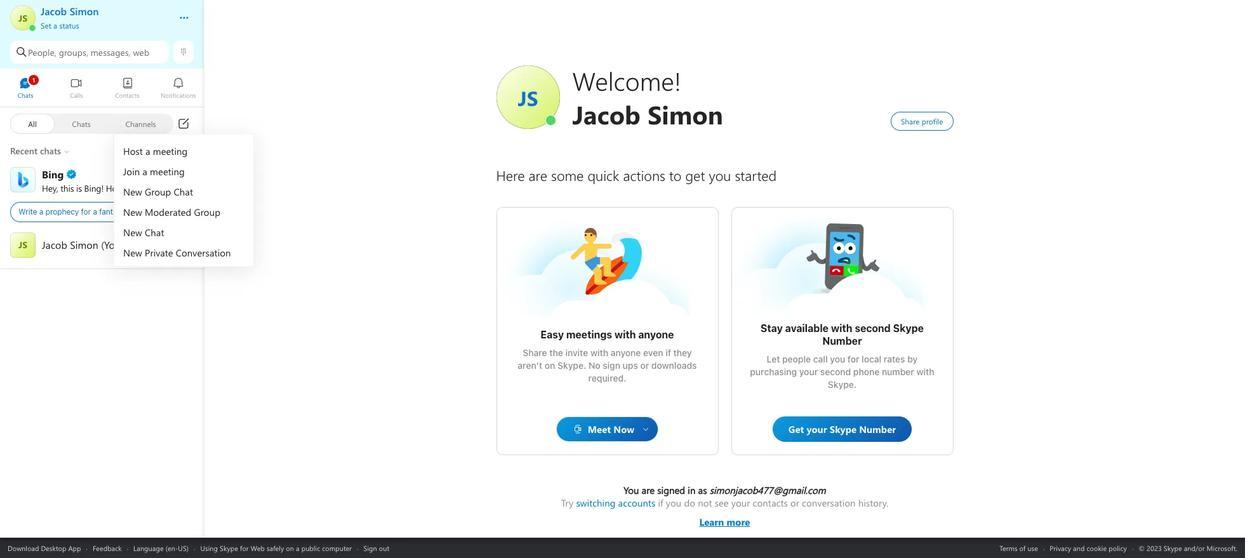 Task type: describe. For each thing, give the bounding box(es) containing it.
people
[[783, 354, 811, 365]]

rates
[[884, 354, 906, 365]]

switching accounts link
[[577, 497, 656, 510]]

invite
[[566, 348, 589, 358]]

signed
[[658, 484, 686, 497]]

for inside 'let people call you for local rates by purchasing your second phone number with skype.'
[[848, 354, 860, 365]]

skype inside "stay available with second skype number"
[[894, 323, 924, 334]]

terms of use link
[[1000, 544, 1039, 553]]

the
[[550, 348, 563, 358]]

desktop
[[41, 544, 66, 553]]

channels
[[126, 118, 156, 129]]

learn
[[700, 516, 725, 529]]

let
[[767, 354, 780, 365]]

you inside 'let people call you for local rates by purchasing your second phone number with skype.'
[[831, 354, 846, 365]]

set a status
[[41, 20, 79, 30]]

call
[[814, 354, 828, 365]]

easy
[[541, 329, 564, 341]]

they
[[674, 348, 692, 358]]

help
[[146, 182, 163, 194]]

sign
[[603, 360, 621, 371]]

feedback link
[[93, 544, 122, 553]]

share the invite with anyone even if they aren't on skype. no sign ups or downloads required.
[[518, 348, 700, 384]]

second inside "stay available with second skype number"
[[855, 323, 891, 334]]

a right write
[[39, 207, 43, 217]]

accounts
[[619, 497, 656, 510]]

try switching accounts if you do not see your contacts or conversation history. learn more
[[561, 497, 889, 529]]

no
[[589, 360, 601, 371]]

by
[[908, 354, 918, 365]]

sign out link
[[364, 544, 390, 553]]

this
[[60, 182, 74, 194]]

download desktop app
[[8, 544, 81, 553]]

using skype for web safely on a public computer
[[200, 544, 352, 553]]

whosthis
[[805, 220, 844, 234]]

anyone inside share the invite with anyone even if they aren't on skype. no sign ups or downloads required.
[[611, 348, 641, 358]]

purchasing
[[751, 367, 797, 377]]

policy
[[1110, 544, 1128, 553]]

write
[[18, 207, 37, 217]]

number
[[823, 335, 863, 347]]

language
[[133, 544, 164, 553]]

try
[[561, 497, 574, 510]]

downloads
[[652, 360, 697, 371]]

local
[[862, 354, 882, 365]]

fantasy
[[99, 207, 125, 217]]

let people call you for local rates by purchasing your second phone number with skype.
[[751, 354, 937, 390]]

a left fantasy
[[93, 207, 97, 217]]

even
[[644, 348, 664, 358]]

a left public
[[296, 544, 300, 553]]

second inside 'let people call you for local rates by purchasing your second phone number with skype.'
[[821, 367, 852, 377]]

easy meetings with anyone
[[541, 329, 674, 341]]

messages,
[[91, 46, 131, 58]]

sign out
[[364, 544, 390, 553]]

number
[[882, 367, 915, 377]]

share
[[523, 348, 547, 358]]

chats
[[72, 118, 91, 129]]

set a status button
[[41, 18, 166, 30]]

conversation
[[803, 497, 856, 510]]

privacy and cookie policy
[[1050, 544, 1128, 553]]

set
[[41, 20, 51, 30]]

prophecy
[[46, 207, 79, 217]]

!
[[101, 182, 104, 194]]

cookie
[[1087, 544, 1108, 553]]

people, groups, messages, web
[[28, 46, 149, 58]]

download
[[8, 544, 39, 553]]

contacts
[[753, 497, 788, 510]]

terms of use
[[1000, 544, 1039, 553]]

with up ups
[[615, 329, 636, 341]]

groups,
[[59, 46, 88, 58]]

do
[[685, 497, 696, 510]]

language (en-us) link
[[133, 544, 189, 553]]

learn more link
[[561, 510, 889, 529]]

skype. inside share the invite with anyone even if they aren't on skype. no sign ups or downloads required.
[[558, 360, 587, 371]]

and
[[1074, 544, 1085, 553]]

how
[[106, 182, 124, 194]]



Task type: locate. For each thing, give the bounding box(es) containing it.
1 horizontal spatial or
[[791, 497, 800, 510]]

with
[[832, 323, 853, 334], [615, 329, 636, 341], [591, 348, 609, 358], [917, 367, 935, 377]]

1 vertical spatial skype
[[220, 544, 238, 553]]

if right the are
[[659, 497, 664, 510]]

you right help
[[165, 182, 179, 194]]

your down call
[[800, 367, 818, 377]]

language (en-us)
[[133, 544, 189, 553]]

history.
[[859, 497, 889, 510]]

is
[[76, 182, 82, 194]]

on down 'the'
[[545, 360, 556, 371]]

a
[[53, 20, 57, 30], [39, 207, 43, 217], [93, 207, 97, 217], [296, 544, 300, 553]]

available
[[786, 323, 829, 334]]

second up local
[[855, 323, 891, 334]]

sign
[[364, 544, 377, 553]]

1 horizontal spatial skype
[[894, 323, 924, 334]]

bing
[[84, 182, 101, 194]]

using
[[200, 544, 218, 553]]

1 vertical spatial if
[[659, 497, 664, 510]]

on right safely
[[286, 544, 294, 553]]

app
[[68, 544, 81, 553]]

skype. down phone
[[828, 379, 857, 390]]

your right see
[[732, 497, 751, 510]]

0 vertical spatial anyone
[[639, 329, 674, 341]]

0 vertical spatial you
[[165, 182, 179, 194]]

1 horizontal spatial for
[[240, 544, 249, 553]]

or inside try switching accounts if you do not see your contacts or conversation history. learn more
[[791, 497, 800, 510]]

phone
[[854, 367, 880, 377]]

of
[[1020, 544, 1026, 553]]

all
[[28, 118, 37, 129]]

you are signed in as
[[624, 484, 710, 497]]

if inside share the invite with anyone even if they aren't on skype. no sign ups or downloads required.
[[666, 348, 671, 358]]

see
[[715, 497, 729, 510]]

stay available with second skype number
[[761, 323, 927, 347]]

for right prophecy
[[81, 207, 91, 217]]

0 vertical spatial your
[[800, 367, 818, 377]]

computer
[[322, 544, 352, 553]]

status
[[59, 20, 79, 30]]

1 horizontal spatial you
[[666, 497, 682, 510]]

skype up by
[[894, 323, 924, 334]]

0 vertical spatial or
[[641, 360, 650, 371]]

switching
[[577, 497, 616, 510]]

people,
[[28, 46, 56, 58]]

hey, this is bing ! how can i help you today?
[[42, 182, 209, 194]]

2 vertical spatial you
[[666, 497, 682, 510]]

or right ups
[[641, 360, 650, 371]]

public
[[302, 544, 320, 553]]

menu
[[114, 138, 253, 266]]

safely
[[267, 544, 284, 553]]

a inside button
[[53, 20, 57, 30]]

skype
[[894, 323, 924, 334], [220, 544, 238, 553]]

anyone up ups
[[611, 348, 641, 358]]

1 vertical spatial your
[[732, 497, 751, 510]]

1 vertical spatial for
[[848, 354, 860, 365]]

people, groups, messages, web button
[[10, 41, 168, 64]]

skype. down invite
[[558, 360, 587, 371]]

on inside share the invite with anyone even if they aren't on skype. no sign ups or downloads required.
[[545, 360, 556, 371]]

as
[[699, 484, 707, 497]]

2 vertical spatial for
[[240, 544, 249, 553]]

aren't
[[518, 360, 543, 371]]

with inside "stay available with second skype number"
[[832, 323, 853, 334]]

1 vertical spatial anyone
[[611, 348, 641, 358]]

skype right using
[[220, 544, 238, 553]]

your inside 'let people call you for local rates by purchasing your second phone number with skype.'
[[800, 367, 818, 377]]

skype.
[[558, 360, 587, 371], [828, 379, 857, 390]]

in
[[688, 484, 696, 497]]

today?
[[181, 182, 206, 194]]

you
[[624, 484, 639, 497]]

required.
[[589, 373, 627, 384]]

you right call
[[831, 354, 846, 365]]

0 horizontal spatial skype.
[[558, 360, 587, 371]]

mansurfer
[[570, 227, 615, 240]]

or
[[641, 360, 650, 371], [791, 497, 800, 510]]

for left web
[[240, 544, 249, 553]]

0 horizontal spatial or
[[641, 360, 650, 371]]

2 horizontal spatial you
[[831, 354, 846, 365]]

0 vertical spatial skype
[[894, 323, 924, 334]]

0 horizontal spatial skype
[[220, 544, 238, 553]]

are
[[642, 484, 655, 497]]

can
[[126, 182, 139, 194]]

1 horizontal spatial on
[[545, 360, 556, 371]]

skype. inside 'let people call you for local rates by purchasing your second phone number with skype.'
[[828, 379, 857, 390]]

for left local
[[848, 354, 860, 365]]

1 vertical spatial on
[[286, 544, 294, 553]]

0 vertical spatial skype.
[[558, 360, 587, 371]]

1 horizontal spatial skype.
[[828, 379, 857, 390]]

0 horizontal spatial if
[[659, 497, 664, 510]]

1 horizontal spatial your
[[800, 367, 818, 377]]

0 vertical spatial second
[[855, 323, 891, 334]]

stay
[[761, 323, 783, 334]]

out
[[379, 544, 390, 553]]

if up "downloads"
[[666, 348, 671, 358]]

1 vertical spatial or
[[791, 497, 800, 510]]

1 horizontal spatial second
[[855, 323, 891, 334]]

using skype for web safely on a public computer link
[[200, 544, 352, 553]]

0 horizontal spatial on
[[286, 544, 294, 553]]

second down call
[[821, 367, 852, 377]]

with up no
[[591, 348, 609, 358]]

you inside try switching accounts if you do not see your contacts or conversation history. learn more
[[666, 497, 682, 510]]

for
[[81, 207, 91, 217], [848, 354, 860, 365], [240, 544, 249, 553]]

your
[[800, 367, 818, 377], [732, 497, 751, 510]]

novel
[[127, 207, 146, 217]]

terms
[[1000, 544, 1018, 553]]

(en-
[[166, 544, 178, 553]]

download desktop app link
[[8, 544, 81, 553]]

2 horizontal spatial for
[[848, 354, 860, 365]]

with inside 'let people call you for local rates by purchasing your second phone number with skype.'
[[917, 367, 935, 377]]

more
[[727, 516, 751, 529]]

0 vertical spatial on
[[545, 360, 556, 371]]

or right contacts
[[791, 497, 800, 510]]

hey,
[[42, 182, 58, 194]]

your inside try switching accounts if you do not see your contacts or conversation history. learn more
[[732, 497, 751, 510]]

if
[[666, 348, 671, 358], [659, 497, 664, 510]]

i
[[141, 182, 144, 194]]

write a prophecy for a fantasy novel
[[18, 207, 146, 217]]

1 horizontal spatial if
[[666, 348, 671, 358]]

meetings
[[567, 329, 613, 341]]

you
[[165, 182, 179, 194], [831, 354, 846, 365], [666, 497, 682, 510]]

0 horizontal spatial your
[[732, 497, 751, 510]]

1 vertical spatial skype.
[[828, 379, 857, 390]]

0 vertical spatial if
[[666, 348, 671, 358]]

if inside try switching accounts if you do not see your contacts or conversation history. learn more
[[659, 497, 664, 510]]

or inside share the invite with anyone even if they aren't on skype. no sign ups or downloads required.
[[641, 360, 650, 371]]

not
[[698, 497, 713, 510]]

feedback
[[93, 544, 122, 553]]

on
[[545, 360, 556, 371], [286, 544, 294, 553]]

privacy
[[1050, 544, 1072, 553]]

a right 'set'
[[53, 20, 57, 30]]

second
[[855, 323, 891, 334], [821, 367, 852, 377]]

1 vertical spatial second
[[821, 367, 852, 377]]

0 horizontal spatial second
[[821, 367, 852, 377]]

privacy and cookie policy link
[[1050, 544, 1128, 553]]

tab list
[[0, 72, 204, 107]]

anyone
[[639, 329, 674, 341], [611, 348, 641, 358]]

anyone up even
[[639, 329, 674, 341]]

web
[[133, 46, 149, 58]]

you left do
[[666, 497, 682, 510]]

us)
[[178, 544, 189, 553]]

with up number
[[832, 323, 853, 334]]

0 horizontal spatial for
[[81, 207, 91, 217]]

0 vertical spatial for
[[81, 207, 91, 217]]

0 horizontal spatial you
[[165, 182, 179, 194]]

1 vertical spatial you
[[831, 354, 846, 365]]

use
[[1028, 544, 1039, 553]]

with down by
[[917, 367, 935, 377]]

with inside share the invite with anyone even if they aren't on skype. no sign ups or downloads required.
[[591, 348, 609, 358]]



Task type: vqa. For each thing, say whether or not it's contained in the screenshot.
moving
no



